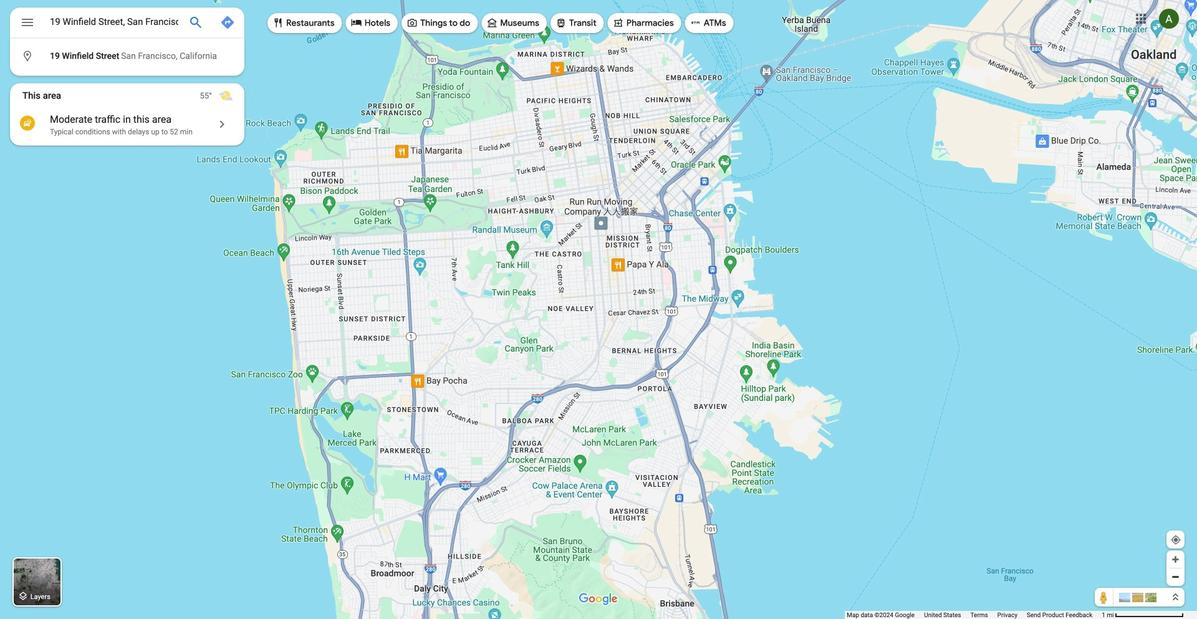 Task type: locate. For each thing, give the bounding box(es) containing it.
zoom in image
[[1171, 555, 1180, 564]]

none search field inside google maps element
[[10, 7, 244, 76]]

google account: augustus odena  
(augustus@adept.ai) image
[[1159, 9, 1179, 29]]

None search field
[[10, 7, 244, 76]]

cell
[[10, 46, 236, 66]]

google maps element
[[0, 0, 1197, 619]]

None field
[[50, 14, 178, 29]]

partly cloudy image
[[218, 88, 233, 103]]



Task type: describe. For each thing, give the bounding box(es) containing it.
cell inside google maps element
[[10, 46, 236, 66]]

show your location image
[[1170, 534, 1182, 546]]

this area region
[[10, 83, 244, 146]]

zoom out image
[[1171, 572, 1180, 582]]

Search Google Maps field
[[10, 7, 244, 41]]

show street view coverage image
[[1095, 588, 1114, 607]]

none field inside search google maps field
[[50, 14, 178, 29]]



Task type: vqa. For each thing, say whether or not it's contained in the screenshot.
Arrival time: 4:41 PM. text box
no



